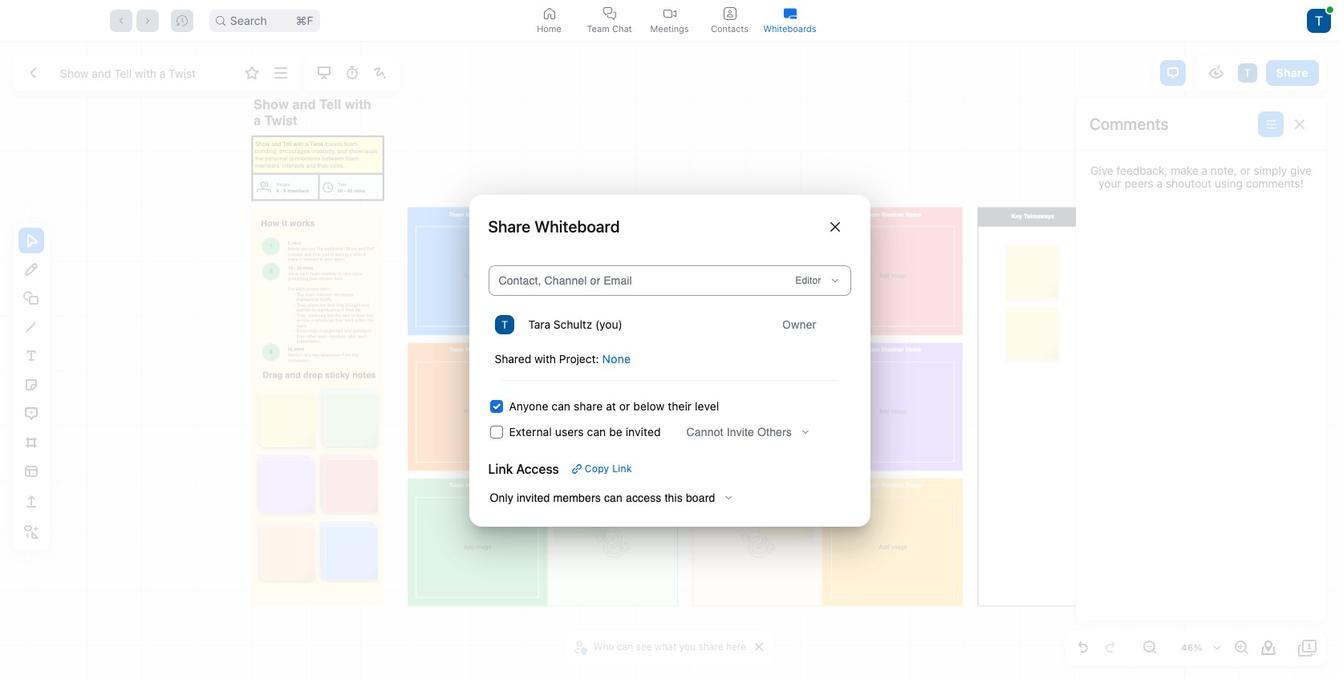 Task type: vqa. For each thing, say whether or not it's contained in the screenshot.
tree on the left top of page
no



Task type: describe. For each thing, give the bounding box(es) containing it.
online image
[[1327, 6, 1334, 13]]

team
[[587, 23, 610, 34]]

meetings button
[[640, 0, 700, 41]]

meetings
[[650, 23, 689, 34]]

contacts
[[711, 23, 749, 34]]

team chat button
[[579, 0, 640, 41]]

profile contact image
[[723, 7, 736, 20]]

video on image
[[663, 7, 676, 20]]

whiteboards button
[[760, 0, 820, 41]]

home button
[[519, 0, 579, 41]]

avatar image
[[1307, 8, 1331, 33]]

contacts button
[[700, 0, 760, 41]]

profile contact image
[[723, 7, 736, 20]]



Task type: locate. For each thing, give the bounding box(es) containing it.
home
[[537, 23, 562, 34]]

video on image
[[663, 7, 676, 20]]

home small image
[[543, 7, 556, 20], [543, 7, 556, 20]]

magnifier image
[[216, 16, 225, 25], [216, 16, 225, 25]]

⌘f
[[296, 13, 314, 27]]

whiteboard small image
[[784, 7, 796, 20]]

whiteboards
[[764, 23, 817, 34]]

team chat image
[[603, 7, 616, 20], [603, 7, 616, 20]]

search
[[230, 13, 267, 27]]

online image
[[1327, 6, 1334, 13]]

team chat
[[587, 23, 632, 34]]

tab list containing home
[[519, 0, 820, 41]]

whiteboard small image
[[784, 7, 796, 20]]

tab list
[[519, 0, 820, 41]]

chat
[[612, 23, 632, 34]]



